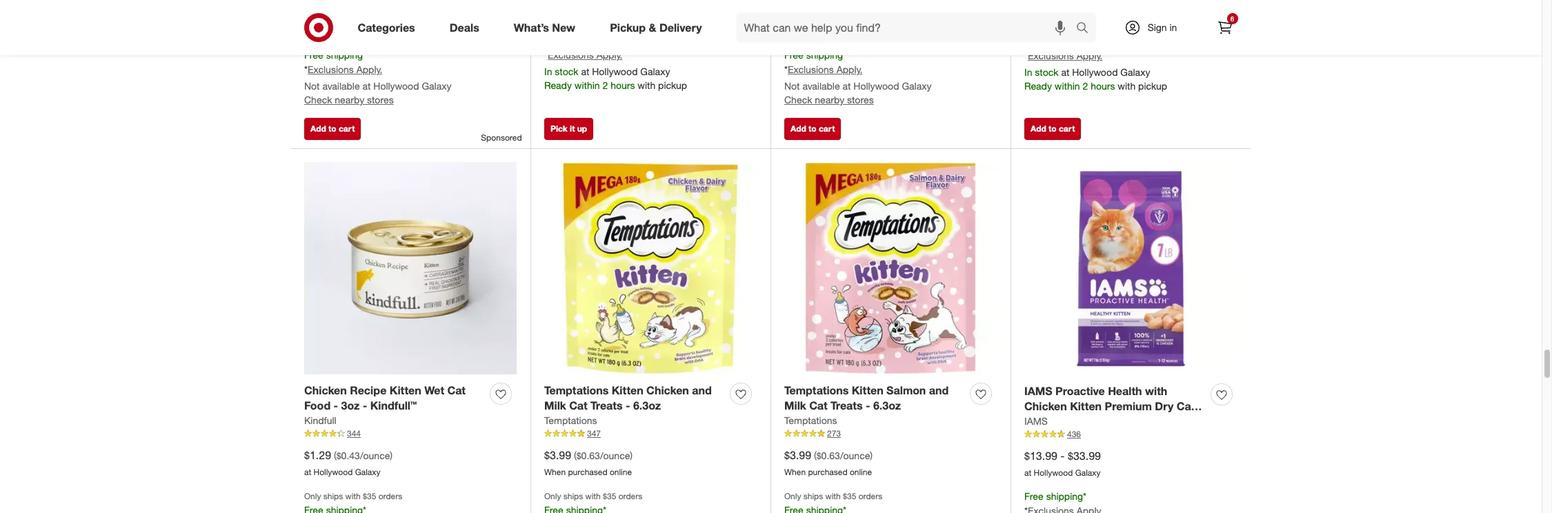 Task type: locate. For each thing, give the bounding box(es) containing it.
galaxy down pickup & delivery link
[[641, 65, 670, 77]]

hours
[[611, 79, 635, 91], [1091, 80, 1115, 92]]

0 horizontal spatial check nearby stores button
[[304, 93, 394, 107]]

6.3oz inside temptations kitten chicken and milk cat treats - 6.3oz
[[633, 399, 661, 413]]

ready inside * exclusions apply. in stock at  hollywood galaxy ready within 2 hours with pickup
[[544, 79, 572, 91]]

/ounce down 344
[[360, 450, 390, 462]]

free inside free shipping * * exclusions apply. not available at hollywood galaxy check nearby stores
[[304, 49, 323, 61]]

search button
[[1070, 12, 1103, 46]]

2
[[603, 79, 608, 91], [1083, 80, 1088, 92]]

1 horizontal spatial treats
[[831, 399, 863, 413]]

1 horizontal spatial stock
[[1035, 66, 1059, 78]]

with inside * exclusions apply. in stock at  hollywood galaxy ready within 2 hours with pickup
[[638, 79, 656, 91]]

stores inside only ships with $35 orders free shipping * * exclusions apply. not available at hollywood galaxy check nearby stores
[[847, 94, 874, 106]]

pick it up button
[[544, 118, 593, 140]]

at inside free shipping * * exclusions apply. in stock at  hollywood galaxy ready within 2 hours with pickup
[[1061, 66, 1070, 78]]

2 horizontal spatial add to cart button
[[1025, 118, 1081, 140]]

1 horizontal spatial add to cart
[[791, 123, 835, 134]]

when
[[304, 12, 326, 22], [544, 12, 566, 22], [1025, 13, 1046, 23], [544, 467, 566, 478], [784, 467, 806, 478]]

apply. down pickup
[[597, 49, 623, 61]]

temptations
[[544, 383, 609, 397], [784, 383, 849, 397], [544, 415, 597, 427], [784, 415, 837, 427]]

2 horizontal spatial )
[[870, 450, 873, 462]]

iams up $13.99
[[1025, 416, 1048, 427]]

2 ) from the left
[[630, 450, 633, 462]]

0 horizontal spatial $3.99 ( $0.63 /ounce ) when purchased online
[[544, 449, 633, 478]]

only
[[304, 36, 321, 46], [784, 36, 801, 46], [304, 491, 321, 502], [544, 491, 561, 502], [784, 491, 801, 502]]

1 ) from the left
[[390, 450, 393, 462]]

temptations kitten salmon and milk cat treats - 6.3oz image
[[784, 162, 997, 375], [784, 162, 997, 375]]

apply. inside * exclusions apply. in stock at  hollywood galaxy ready within 2 hours with pickup
[[597, 49, 623, 61]]

nearby inside free shipping * * exclusions apply. not available at hollywood galaxy check nearby stores
[[335, 94, 364, 106]]

( inside $1.29 ( $0.43 /ounce ) at hollywood galaxy
[[334, 450, 337, 462]]

hollywood inside $1.29 ( $0.43 /ounce ) at hollywood galaxy
[[314, 467, 353, 478]]

0 horizontal spatial temptations link
[[544, 414, 597, 428]]

and right salmon
[[929, 383, 949, 397]]

1 horizontal spatial cart
[[819, 123, 835, 134]]

1 nearby from the left
[[335, 94, 364, 106]]

2 to from the left
[[809, 123, 817, 134]]

with inside free shipping * * exclusions apply. in stock at  hollywood galaxy ready within 2 hours with pickup
[[1118, 80, 1136, 92]]

0 horizontal spatial cart
[[339, 123, 355, 134]]

2 $0.63 from the left
[[817, 450, 840, 462]]

chicken up 3oz
[[304, 383, 347, 397]]

0 horizontal spatial food
[[304, 399, 331, 413]]

milk for temptations kitten chicken and milk cat treats - 6.3oz
[[544, 399, 566, 413]]

$0.63 down 273
[[817, 450, 840, 462]]

1 to from the left
[[328, 123, 336, 134]]

chicken
[[304, 383, 347, 397], [647, 383, 689, 397], [1025, 400, 1067, 414]]

pickup & delivery link
[[598, 12, 719, 43]]

galaxy up only ships with $35 orders free shipping * * exclusions apply. not available at hollywood galaxy check nearby stores
[[835, 12, 861, 22]]

ships
[[323, 36, 343, 46], [804, 36, 823, 46], [323, 491, 343, 502], [564, 491, 583, 502], [804, 491, 823, 502]]

1 $3.99 ( $0.63 /ounce ) when purchased online from the left
[[544, 449, 633, 478]]

$0.63 down 347
[[577, 450, 600, 462]]

1 horizontal spatial in
[[1025, 66, 1032, 78]]

food up kindfull
[[304, 399, 331, 413]]

2 horizontal spatial add to cart
[[1031, 123, 1075, 134]]

2 not from the left
[[784, 80, 800, 92]]

kitten
[[390, 383, 421, 397], [612, 383, 644, 397], [852, 383, 884, 397], [1070, 400, 1102, 414]]

hours down pickup
[[611, 79, 635, 91]]

2 stores from the left
[[847, 94, 874, 106]]

cat right wet
[[447, 383, 466, 397]]

347
[[587, 429, 601, 439]]

apply. down the at hollywood galaxy
[[837, 64, 863, 75]]

$35
[[363, 36, 376, 46], [843, 36, 857, 46], [363, 491, 376, 502], [603, 491, 616, 502], [843, 491, 857, 502]]

1 stores from the left
[[367, 94, 394, 106]]

6.3oz for chicken
[[633, 399, 661, 413]]

273
[[827, 429, 841, 439]]

and up 347 link
[[692, 383, 712, 397]]

0 horizontal spatial nearby
[[335, 94, 364, 106]]

free for free shipping * * exclusions apply. not available at hollywood galaxy check nearby stores
[[304, 49, 323, 61]]

2 $3.99 from the left
[[784, 449, 811, 463]]

1 horizontal spatial check
[[784, 94, 812, 106]]

1 horizontal spatial )
[[630, 450, 633, 462]]

1 and from the left
[[692, 383, 712, 397]]

2 horizontal spatial to
[[1049, 123, 1057, 134]]

with up the 'dry'
[[1145, 384, 1168, 398]]

iams up iams link
[[1025, 384, 1053, 398]]

kitten down proactive on the right bottom of page
[[1070, 400, 1102, 414]]

add to cart button for check nearby stores button related to hollywood
[[784, 118, 841, 140]]

1 horizontal spatial within
[[1055, 80, 1080, 92]]

purchased down 273
[[808, 467, 848, 478]]

0 horizontal spatial and
[[692, 383, 712, 397]]

2 horizontal spatial when purchased online
[[1025, 13, 1112, 23]]

orders inside only ships with $35 orders free shipping * * exclusions apply. not available at hollywood galaxy check nearby stores
[[859, 36, 883, 46]]

1 6.3oz from the left
[[633, 399, 661, 413]]

1 check from the left
[[304, 94, 332, 106]]

1 horizontal spatial /ounce
[[600, 450, 630, 462]]

3oz
[[341, 399, 360, 413]]

0 horizontal spatial pickup
[[658, 79, 687, 91]]

galaxy down the $33.99
[[1075, 468, 1101, 478]]

milk for temptations kitten salmon and milk cat treats - 6.3oz
[[784, 399, 806, 413]]

in inside * exclusions apply. in stock at  hollywood galaxy ready within 2 hours with pickup
[[544, 65, 552, 77]]

0 horizontal spatial stores
[[367, 94, 394, 106]]

within up the up
[[575, 79, 600, 91]]

- left 3oz
[[334, 399, 338, 413]]

2 horizontal spatial chicken
[[1025, 400, 1067, 414]]

only ships with $35 orders down 347
[[544, 491, 643, 502]]

chicken up iams link
[[1025, 400, 1067, 414]]

1 /ounce from the left
[[360, 450, 390, 462]]

1 horizontal spatial add
[[791, 123, 806, 134]]

proactive
[[1056, 384, 1105, 398]]

$3.99 ( $0.63 /ounce ) when purchased online down 347
[[544, 449, 633, 478]]

within inside free shipping * * exclusions apply. in stock at  hollywood galaxy ready within 2 hours with pickup
[[1055, 80, 1080, 92]]

) down the "273" link at the right bottom of the page
[[870, 450, 873, 462]]

2 temptations link from the left
[[784, 414, 837, 428]]

treats
[[591, 399, 623, 413], [831, 399, 863, 413]]

apply. down search button
[[1077, 50, 1103, 61]]

0 horizontal spatial 2
[[603, 79, 608, 91]]

shipping for free shipping *
[[1046, 491, 1083, 502]]

iams proactive health with chicken kitten premium dry cat food image
[[1025, 162, 1238, 375], [1025, 162, 1238, 375]]

hours down search button
[[1091, 80, 1115, 92]]

add to cart
[[310, 123, 355, 134], [791, 123, 835, 134], [1031, 123, 1075, 134]]

in
[[544, 65, 552, 77], [1025, 66, 1032, 78]]

stock inside * exclusions apply. in stock at  hollywood galaxy ready within 2 hours with pickup
[[555, 65, 579, 77]]

1 not from the left
[[304, 80, 320, 92]]

purchased up free shipping * * exclusions apply. in stock at  hollywood galaxy ready within 2 hours with pickup
[[1048, 13, 1088, 23]]

1 horizontal spatial pickup
[[1139, 80, 1167, 92]]

1 temptations link from the left
[[544, 414, 597, 428]]

purchased
[[328, 12, 367, 22], [568, 12, 608, 22], [1048, 13, 1088, 23], [568, 467, 608, 478], [808, 467, 848, 478]]

$35 for chicken recipe kitten wet cat food - 3oz - kindfull™
[[363, 491, 376, 502]]

add to cart button for check nearby stores button related to purchased
[[304, 118, 361, 140]]

check
[[304, 94, 332, 106], [784, 94, 812, 106]]

search
[[1070, 22, 1103, 36]]

6
[[1231, 14, 1235, 23]]

with inside only ships with $35 orders free shipping * * exclusions apply. not available at hollywood galaxy check nearby stores
[[826, 36, 841, 46]]

only ships with $35 orders for chicken recipe kitten wet cat food - 3oz - kindfull™
[[304, 491, 402, 502]]

3 ( from the left
[[814, 450, 817, 462]]

0 horizontal spatial to
[[328, 123, 336, 134]]

hollywood
[[794, 12, 833, 22], [592, 65, 638, 77], [1072, 66, 1118, 78], [374, 80, 419, 92], [854, 80, 899, 92], [314, 467, 353, 478], [1034, 468, 1073, 478]]

apply. inside free shipping * * exclusions apply. not available at hollywood galaxy check nearby stores
[[357, 64, 382, 75]]

1 horizontal spatial to
[[809, 123, 817, 134]]

recipe
[[350, 383, 387, 397]]

shipping for free shipping * * exclusions apply. not available at hollywood galaxy check nearby stores
[[326, 49, 363, 61]]

temptations link up 347
[[544, 414, 597, 428]]

sponsored
[[481, 132, 522, 142]]

0 horizontal spatial in
[[544, 65, 552, 77]]

galaxy down $0.43
[[355, 467, 381, 478]]

0 horizontal spatial check
[[304, 94, 332, 106]]

pickup
[[610, 20, 646, 34]]

2 milk from the left
[[784, 399, 806, 413]]

free inside only ships with $35 orders free shipping * * exclusions apply. not available at hollywood galaxy check nearby stores
[[784, 49, 804, 61]]

orders down the at hollywood galaxy
[[859, 36, 883, 46]]

add to cart button
[[304, 118, 361, 140], [784, 118, 841, 140], [1025, 118, 1081, 140]]

apply. down categories
[[357, 64, 382, 75]]

free inside free shipping * * exclusions apply. in stock at  hollywood galaxy ready within 2 hours with pickup
[[1025, 35, 1044, 47]]

1 horizontal spatial when purchased online
[[544, 12, 632, 22]]

not
[[304, 80, 320, 92], [784, 80, 800, 92]]

hollywood inside the $13.99 - $33.99 at hollywood galaxy
[[1034, 468, 1073, 478]]

3 /ounce from the left
[[840, 450, 870, 462]]

and inside 'temptations kitten salmon and milk cat treats - 6.3oz'
[[929, 383, 949, 397]]

nearby
[[335, 94, 364, 106], [815, 94, 845, 106]]

treats inside 'temptations kitten salmon and milk cat treats - 6.3oz'
[[831, 399, 863, 413]]

3 add to cart from the left
[[1031, 123, 1075, 134]]

$35 inside only ships with $35 orders free shipping * * exclusions apply. not available at hollywood galaxy check nearby stores
[[843, 36, 857, 46]]

1 horizontal spatial 6.3oz
[[873, 399, 901, 413]]

2 ( from the left
[[574, 450, 577, 462]]

galaxy down what can we help you find? suggestions appear below search box
[[902, 80, 932, 92]]

free for free shipping *
[[1025, 491, 1044, 502]]

2 horizontal spatial cart
[[1059, 123, 1075, 134]]

cart for add to cart button related to check nearby stores button related to purchased
[[339, 123, 355, 134]]

1 horizontal spatial $3.99 ( $0.63 /ounce ) when purchased online
[[784, 449, 873, 478]]

pickup
[[658, 79, 687, 91], [1139, 80, 1167, 92]]

only ships with $35 orders
[[304, 36, 402, 46], [304, 491, 402, 502], [544, 491, 643, 502], [784, 491, 883, 502]]

0 horizontal spatial )
[[390, 450, 393, 462]]

0 horizontal spatial add
[[310, 123, 326, 134]]

- right 3oz
[[363, 399, 367, 413]]

1 horizontal spatial and
[[929, 383, 949, 397]]

1 horizontal spatial check nearby stores button
[[784, 93, 874, 107]]

1 horizontal spatial $3.99
[[784, 449, 811, 463]]

pickup down delivery
[[658, 79, 687, 91]]

with inside iams proactive health with chicken kitten premium dry cat food
[[1145, 384, 1168, 398]]

2 treats from the left
[[831, 399, 863, 413]]

1 ( from the left
[[334, 450, 337, 462]]

2 horizontal spatial add
[[1031, 123, 1047, 134]]

kitten left salmon
[[852, 383, 884, 397]]

3 ) from the left
[[870, 450, 873, 462]]

$0.63 for temptations kitten salmon and milk cat treats - 6.3oz
[[817, 450, 840, 462]]

ships for temptations kitten chicken and milk cat treats - 6.3oz
[[564, 491, 583, 502]]

1 add to cart button from the left
[[304, 118, 361, 140]]

) for kitten
[[390, 450, 393, 462]]

0 horizontal spatial $0.63
[[577, 450, 600, 462]]

kindfull link
[[304, 414, 336, 428]]

with down the at hollywood galaxy
[[826, 36, 841, 46]]

1 horizontal spatial $0.63
[[817, 450, 840, 462]]

within down search button
[[1055, 80, 1080, 92]]

cat up 347
[[569, 399, 588, 413]]

cart for 1st add to cart button from the right
[[1059, 123, 1075, 134]]

6.3oz
[[633, 399, 661, 413], [873, 399, 901, 413]]

436
[[1067, 429, 1081, 440]]

temptations inside 'temptations kitten salmon and milk cat treats - 6.3oz'
[[784, 383, 849, 397]]

$3.99
[[544, 449, 571, 463], [784, 449, 811, 463]]

1 horizontal spatial nearby
[[815, 94, 845, 106]]

0 horizontal spatial milk
[[544, 399, 566, 413]]

to for exclusions apply. link underneath the at hollywood galaxy
[[809, 123, 817, 134]]

kitten inside iams proactive health with chicken kitten premium dry cat food
[[1070, 400, 1102, 414]]

galaxy down deals
[[422, 80, 452, 92]]

1 $3.99 from the left
[[544, 449, 571, 463]]

0 horizontal spatial not
[[304, 80, 320, 92]]

- up the "273" link at the right bottom of the page
[[866, 399, 870, 413]]

1 horizontal spatial add to cart button
[[784, 118, 841, 140]]

2 inside free shipping * * exclusions apply. in stock at  hollywood galaxy ready within 2 hours with pickup
[[1083, 80, 1088, 92]]

treats up 347
[[591, 399, 623, 413]]

2 add to cart from the left
[[791, 123, 835, 134]]

orders down the "273" link at the right bottom of the page
[[859, 491, 883, 502]]

galaxy
[[835, 12, 861, 22], [641, 65, 670, 77], [1121, 66, 1150, 78], [422, 80, 452, 92], [902, 80, 932, 92], [355, 467, 381, 478], [1075, 468, 1101, 478]]

temptations link for temptations kitten chicken and milk cat treats - 6.3oz
[[544, 414, 597, 428]]

/ounce down 273
[[840, 450, 870, 462]]

shipping for free shipping * * exclusions apply. in stock at  hollywood galaxy ready within 2 hours with pickup
[[1046, 35, 1083, 47]]

*
[[1083, 35, 1087, 47], [544, 49, 548, 61], [363, 49, 366, 61], [843, 49, 847, 61], [1025, 50, 1028, 61], [304, 64, 308, 75], [784, 64, 788, 75], [1083, 491, 1087, 502]]

1 horizontal spatial 2
[[1083, 80, 1088, 92]]

1 horizontal spatial (
[[574, 450, 577, 462]]

galaxy inside * exclusions apply. in stock at  hollywood galaxy ready within 2 hours with pickup
[[641, 65, 670, 77]]

kindfull
[[304, 415, 336, 427]]

in
[[1170, 21, 1177, 33]]

0 horizontal spatial add to cart button
[[304, 118, 361, 140]]

purchased left pickup
[[568, 12, 608, 22]]

0 horizontal spatial /ounce
[[360, 450, 390, 462]]

$3.99 ( $0.63 /ounce ) when purchased online for temptations kitten chicken and milk cat treats - 6.3oz
[[544, 449, 633, 478]]

online up free shipping * * exclusions apply. in stock at  hollywood galaxy ready within 2 hours with pickup
[[1090, 13, 1112, 23]]

temptations kitten salmon and milk cat treats - 6.3oz link
[[784, 383, 965, 414]]

$3.99 ( $0.63 /ounce ) when purchased online down 273
[[784, 449, 873, 478]]

at inside $1.29 ( $0.43 /ounce ) at hollywood galaxy
[[304, 467, 311, 478]]

milk inside temptations kitten chicken and milk cat treats - 6.3oz
[[544, 399, 566, 413]]

)
[[390, 450, 393, 462], [630, 450, 633, 462], [870, 450, 873, 462]]

0 horizontal spatial stock
[[555, 65, 579, 77]]

0 horizontal spatial hours
[[611, 79, 635, 91]]

What can we help you find? suggestions appear below search field
[[736, 12, 1079, 43]]

galaxy inside free shipping * * exclusions apply. in stock at  hollywood galaxy ready within 2 hours with pickup
[[1121, 66, 1150, 78]]

at inside free shipping * * exclusions apply. not available at hollywood galaxy check nearby stores
[[363, 80, 371, 92]]

purchased down 347
[[568, 467, 608, 478]]

/ounce for kitten
[[360, 450, 390, 462]]

orders down $1.29 ( $0.43 /ounce ) at hollywood galaxy
[[379, 491, 402, 502]]

online
[[370, 12, 392, 22], [610, 12, 632, 22], [1090, 13, 1112, 23], [610, 467, 632, 478], [850, 467, 872, 478]]

cat inside 'temptations kitten salmon and milk cat treats - 6.3oz'
[[809, 399, 828, 413]]

exclusions inside only ships with $35 orders free shipping * * exclusions apply. not available at hollywood galaxy check nearby stores
[[788, 64, 834, 75]]

0 horizontal spatial available
[[322, 80, 360, 92]]

only ships with $35 orders down categories
[[304, 36, 402, 46]]

( for chicken recipe kitten wet cat food - 3oz - kindfull™
[[334, 450, 337, 462]]

and for temptations kitten chicken and milk cat treats - 6.3oz
[[692, 383, 712, 397]]

1 horizontal spatial chicken
[[647, 383, 689, 397]]

exclusions apply. link down search button
[[1028, 50, 1103, 61]]

- right $13.99
[[1061, 449, 1065, 463]]

0 horizontal spatial chicken
[[304, 383, 347, 397]]

2 available from the left
[[803, 80, 840, 92]]

0 vertical spatial iams
[[1025, 384, 1053, 398]]

0 vertical spatial food
[[304, 399, 331, 413]]

with down sign in link
[[1118, 80, 1136, 92]]

$3.99 for temptations kitten chicken and milk cat treats - 6.3oz
[[544, 449, 571, 463]]

1 horizontal spatial not
[[784, 80, 800, 92]]

pick it up
[[551, 123, 587, 134]]

temptations link up 273
[[784, 414, 837, 428]]

1 $0.63 from the left
[[577, 450, 600, 462]]

chicken recipe kitten wet cat food - 3oz - kindfull™ image
[[304, 162, 517, 375], [304, 162, 517, 375]]

cat inside chicken recipe kitten wet cat food - 3oz - kindfull™
[[447, 383, 466, 397]]

0 horizontal spatial within
[[575, 79, 600, 91]]

pickup down sign in link
[[1139, 80, 1167, 92]]

kitten up the kindfull™
[[390, 383, 421, 397]]

kitten up 347 link
[[612, 383, 644, 397]]

2 and from the left
[[929, 383, 949, 397]]

temptations kitten chicken and milk cat treats - 6.3oz image
[[544, 162, 757, 375], [544, 162, 757, 375]]

only for chicken recipe kitten wet cat food - 3oz - kindfull™
[[304, 491, 321, 502]]

2 inside * exclusions apply. in stock at  hollywood galaxy ready within 2 hours with pickup
[[603, 79, 608, 91]]

2 add from the left
[[791, 123, 806, 134]]

chicken inside iams proactive health with chicken kitten premium dry cat food
[[1025, 400, 1067, 414]]

food inside chicken recipe kitten wet cat food - 3oz - kindfull™
[[304, 399, 331, 413]]

/ounce inside $1.29 ( $0.43 /ounce ) at hollywood galaxy
[[360, 450, 390, 462]]

chicken up 347 link
[[647, 383, 689, 397]]

iams inside iams proactive health with chicken kitten premium dry cat food
[[1025, 384, 1053, 398]]

-
[[334, 399, 338, 413], [363, 399, 367, 413], [626, 399, 630, 413], [866, 399, 870, 413], [1061, 449, 1065, 463]]

1 available from the left
[[322, 80, 360, 92]]

) for chicken
[[630, 450, 633, 462]]

with down & at the top left of page
[[638, 79, 656, 91]]

only ships with $35 orders free shipping * * exclusions apply. not available at hollywood galaxy check nearby stores
[[784, 36, 932, 106]]

chicken recipe kitten wet cat food - 3oz - kindfull™ link
[[304, 383, 484, 414]]

1 cart from the left
[[339, 123, 355, 134]]

only ships with $35 orders for temptations kitten chicken and milk cat treats - 6.3oz
[[544, 491, 643, 502]]

$35 for temptations kitten chicken and milk cat treats - 6.3oz
[[603, 491, 616, 502]]

cat inside temptations kitten chicken and milk cat treats - 6.3oz
[[569, 399, 588, 413]]

0 horizontal spatial $3.99
[[544, 449, 571, 463]]

0 horizontal spatial ready
[[544, 79, 572, 91]]

shipping
[[1046, 35, 1083, 47], [326, 49, 363, 61], [806, 49, 843, 61], [1046, 491, 1083, 502]]

cart
[[339, 123, 355, 134], [819, 123, 835, 134], [1059, 123, 1075, 134]]

0 horizontal spatial 6.3oz
[[633, 399, 661, 413]]

2 /ounce from the left
[[600, 450, 630, 462]]

available
[[322, 80, 360, 92], [803, 80, 840, 92]]

and for temptations kitten salmon and milk cat treats - 6.3oz
[[929, 383, 949, 397]]

) down '344' link
[[390, 450, 393, 462]]

1 horizontal spatial temptations link
[[784, 414, 837, 428]]

chicken recipe kitten wet cat food - 3oz - kindfull™
[[304, 383, 466, 413]]

hollywood inside free shipping * * exclusions apply. in stock at  hollywood galaxy ready within 2 hours with pickup
[[1072, 66, 1118, 78]]

only ships with $35 orders for temptations kitten salmon and milk cat treats - 6.3oz
[[784, 491, 883, 502]]

exclusions apply. link down the at hollywood galaxy
[[788, 64, 863, 75]]

galaxy inside free shipping * * exclusions apply. not available at hollywood galaxy check nearby stores
[[422, 80, 452, 92]]

cat
[[447, 383, 466, 397], [569, 399, 588, 413], [809, 399, 828, 413], [1177, 400, 1195, 414]]

temptations for temptations kitten chicken and milk cat treats - 6.3oz
[[544, 383, 609, 397]]

2 cart from the left
[[819, 123, 835, 134]]

sign in
[[1148, 21, 1177, 33]]

1 horizontal spatial ready
[[1025, 80, 1052, 92]]

1 horizontal spatial available
[[803, 80, 840, 92]]

6.3oz up 347 link
[[633, 399, 661, 413]]

0 horizontal spatial when purchased online
[[304, 12, 392, 22]]

3 cart from the left
[[1059, 123, 1075, 134]]

to for exclusions apply. link below categories
[[328, 123, 336, 134]]

and inside temptations kitten chicken and milk cat treats - 6.3oz
[[692, 383, 712, 397]]

when purchased online
[[304, 12, 392, 22], [544, 12, 632, 22], [1025, 13, 1112, 23]]

( for temptations kitten salmon and milk cat treats - 6.3oz
[[814, 450, 817, 462]]

only ships with $35 orders down $1.29 ( $0.43 /ounce ) at hollywood galaxy
[[304, 491, 402, 502]]

6.3oz inside 'temptations kitten salmon and milk cat treats - 6.3oz'
[[873, 399, 901, 413]]

2 check nearby stores button from the left
[[784, 93, 874, 107]]

1 milk from the left
[[544, 399, 566, 413]]

kitten inside 'temptations kitten salmon and milk cat treats - 6.3oz'
[[852, 383, 884, 397]]

0 horizontal spatial (
[[334, 450, 337, 462]]

check nearby stores button for purchased
[[304, 93, 394, 107]]

2 horizontal spatial /ounce
[[840, 450, 870, 462]]

orders down 347 link
[[619, 491, 643, 502]]

milk inside 'temptations kitten salmon and milk cat treats - 6.3oz'
[[784, 399, 806, 413]]

only for temptations kitten salmon and milk cat treats - 6.3oz
[[784, 491, 801, 502]]

not inside free shipping * * exclusions apply. not available at hollywood galaxy check nearby stores
[[304, 80, 320, 92]]

food up $13.99
[[1025, 416, 1051, 429]]

1 horizontal spatial food
[[1025, 416, 1051, 429]]

within
[[575, 79, 600, 91], [1055, 80, 1080, 92]]

$0.63
[[577, 450, 600, 462], [817, 450, 840, 462]]

1 vertical spatial food
[[1025, 416, 1051, 429]]

) inside $1.29 ( $0.43 /ounce ) at hollywood galaxy
[[390, 450, 393, 462]]

free shipping *
[[1025, 491, 1087, 502]]

1 check nearby stores button from the left
[[304, 93, 394, 107]]

1 horizontal spatial stores
[[847, 94, 874, 106]]

treats for salmon
[[831, 399, 863, 413]]

1 vertical spatial iams
[[1025, 416, 1048, 427]]

orders
[[379, 36, 402, 46], [859, 36, 883, 46], [379, 491, 402, 502], [619, 491, 643, 502], [859, 491, 883, 502]]

2 nearby from the left
[[815, 94, 845, 106]]

1 iams from the top
[[1025, 384, 1053, 398]]

shipping inside free shipping * * exclusions apply. not available at hollywood galaxy check nearby stores
[[326, 49, 363, 61]]

add for check nearby stores button related to hollywood
[[791, 123, 806, 134]]

galaxy inside the $13.99 - $33.99 at hollywood galaxy
[[1075, 468, 1101, 478]]

at
[[784, 12, 792, 22], [581, 65, 589, 77], [1061, 66, 1070, 78], [363, 80, 371, 92], [843, 80, 851, 92], [304, 467, 311, 478], [1025, 468, 1032, 478]]

exclusions inside * exclusions apply. in stock at  hollywood galaxy ready within 2 hours with pickup
[[548, 49, 594, 61]]

2 6.3oz from the left
[[873, 399, 901, 413]]

- up 347 link
[[626, 399, 630, 413]]

galaxy down sign in link
[[1121, 66, 1150, 78]]

1 horizontal spatial hours
[[1091, 80, 1115, 92]]

food
[[304, 399, 331, 413], [1025, 416, 1051, 429]]

only for temptations kitten chicken and milk cat treats - 6.3oz
[[544, 491, 561, 502]]

premium
[[1105, 400, 1152, 414]]

6.3oz down salmon
[[873, 399, 901, 413]]

free
[[1025, 35, 1044, 47], [304, 49, 323, 61], [784, 49, 804, 61], [1025, 491, 1044, 502]]

only inside only ships with $35 orders free shipping * * exclusions apply. not available at hollywood galaxy check nearby stores
[[784, 36, 801, 46]]

1 add from the left
[[310, 123, 326, 134]]

with
[[345, 36, 361, 46], [826, 36, 841, 46], [638, 79, 656, 91], [1118, 80, 1136, 92], [1145, 384, 1168, 398], [345, 491, 361, 502], [585, 491, 601, 502], [826, 491, 841, 502]]

1 horizontal spatial milk
[[784, 399, 806, 413]]

2 iams from the top
[[1025, 416, 1048, 427]]

1 treats from the left
[[591, 399, 623, 413]]

0 horizontal spatial add to cart
[[310, 123, 355, 134]]

exclusions apply. link
[[548, 49, 623, 61], [1028, 50, 1103, 61], [308, 64, 382, 75], [788, 64, 863, 75]]

only ships with $35 orders down 273
[[784, 491, 883, 502]]

treats up 273
[[831, 399, 863, 413]]

cat right the 'dry'
[[1177, 400, 1195, 414]]

2 horizontal spatial (
[[814, 450, 817, 462]]

iams
[[1025, 384, 1053, 398], [1025, 416, 1048, 427]]

( for temptations kitten chicken and milk cat treats - 6.3oz
[[574, 450, 577, 462]]

temptations inside temptations kitten chicken and milk cat treats - 6.3oz
[[544, 383, 609, 397]]

at inside the $13.99 - $33.99 at hollywood galaxy
[[1025, 468, 1032, 478]]

add
[[310, 123, 326, 134], [791, 123, 806, 134], [1031, 123, 1047, 134]]

0 horizontal spatial treats
[[591, 399, 623, 413]]

shipping inside free shipping * * exclusions apply. in stock at  hollywood galaxy ready within 2 hours with pickup
[[1046, 35, 1083, 47]]

/ounce for chicken
[[600, 450, 630, 462]]

stores
[[367, 94, 394, 106], [847, 94, 874, 106]]

treats inside temptations kitten chicken and milk cat treats - 6.3oz
[[591, 399, 623, 413]]

cat inside iams proactive health with chicken kitten premium dry cat food
[[1177, 400, 1195, 414]]

2 $3.99 ( $0.63 /ounce ) when purchased online from the left
[[784, 449, 873, 478]]

/ounce down 347
[[600, 450, 630, 462]]

2 add to cart button from the left
[[784, 118, 841, 140]]

delivery
[[660, 20, 702, 34]]

2 check from the left
[[784, 94, 812, 106]]

cat up 273
[[809, 399, 828, 413]]

) down 347 link
[[630, 450, 633, 462]]

/ounce
[[360, 450, 390, 462], [600, 450, 630, 462], [840, 450, 870, 462]]



Task type: vqa. For each thing, say whether or not it's contained in the screenshot.


Task type: describe. For each thing, give the bounding box(es) containing it.
$13.99 - $33.99 at hollywood galaxy
[[1025, 449, 1101, 478]]

wet
[[424, 383, 444, 397]]

categories
[[358, 20, 415, 34]]

/ounce for salmon
[[840, 450, 870, 462]]

$1.29
[[304, 449, 331, 463]]

$1.29 ( $0.43 /ounce ) at hollywood galaxy
[[304, 449, 393, 478]]

exclusions apply. link down 'new'
[[548, 49, 623, 61]]

1 add to cart from the left
[[310, 123, 355, 134]]

sign in link
[[1113, 12, 1199, 43]]

pickup inside * exclusions apply. in stock at  hollywood galaxy ready within 2 hours with pickup
[[658, 79, 687, 91]]

check inside free shipping * * exclusions apply. not available at hollywood galaxy check nearby stores
[[304, 94, 332, 106]]

hollywood inside only ships with $35 orders free shipping * * exclusions apply. not available at hollywood galaxy check nearby stores
[[854, 80, 899, 92]]

) for salmon
[[870, 450, 873, 462]]

kitten inside temptations kitten chicken and milk cat treats - 6.3oz
[[612, 383, 644, 397]]

free for free shipping * * exclusions apply. in stock at  hollywood galaxy ready within 2 hours with pickup
[[1025, 35, 1044, 47]]

dry
[[1155, 400, 1174, 414]]

273 link
[[784, 428, 997, 440]]

ships for temptations kitten salmon and milk cat treats - 6.3oz
[[804, 491, 823, 502]]

3 add to cart button from the left
[[1025, 118, 1081, 140]]

ships for chicken recipe kitten wet cat food - 3oz - kindfull™
[[323, 491, 343, 502]]

exclusions inside free shipping * * exclusions apply. in stock at  hollywood galaxy ready within 2 hours with pickup
[[1028, 50, 1074, 61]]

temptations for temptations link associated with temptations kitten salmon and milk cat treats - 6.3oz
[[784, 415, 837, 427]]

free shipping * * exclusions apply. in stock at  hollywood galaxy ready within 2 hours with pickup
[[1025, 35, 1167, 92]]

- inside the $13.99 - $33.99 at hollywood galaxy
[[1061, 449, 1065, 463]]

$0.63 for temptations kitten chicken and milk cat treats - 6.3oz
[[577, 450, 600, 462]]

at hollywood galaxy
[[784, 12, 861, 22]]

purchased up free shipping * * exclusions apply. not available at hollywood galaxy check nearby stores
[[328, 12, 367, 22]]

&
[[649, 20, 656, 34]]

iams proactive health with chicken kitten premium dry cat food
[[1025, 384, 1195, 429]]

orders for temptations kitten salmon and milk cat treats - 6.3oz
[[859, 491, 883, 502]]

galaxy inside only ships with $35 orders free shipping * * exclusions apply. not available at hollywood galaxy check nearby stores
[[902, 80, 932, 92]]

- inside temptations kitten chicken and milk cat treats - 6.3oz
[[626, 399, 630, 413]]

344 link
[[304, 428, 517, 440]]

iams proactive health with chicken kitten premium dry cat food link
[[1025, 383, 1205, 429]]

pickup & delivery
[[610, 20, 702, 34]]

kitten inside chicken recipe kitten wet cat food - 3oz - kindfull™
[[390, 383, 421, 397]]

$0.43
[[337, 450, 360, 462]]

free shipping * * exclusions apply. not available at hollywood galaxy check nearby stores
[[304, 49, 452, 106]]

categories link
[[346, 12, 432, 43]]

add for check nearby stores button related to purchased
[[310, 123, 326, 134]]

it
[[570, 123, 575, 134]]

apply. inside only ships with $35 orders free shipping * * exclusions apply. not available at hollywood galaxy check nearby stores
[[837, 64, 863, 75]]

stock inside free shipping * * exclusions apply. in stock at  hollywood galaxy ready within 2 hours with pickup
[[1035, 66, 1059, 78]]

6.3oz for salmon
[[873, 399, 901, 413]]

available inside free shipping * * exclusions apply. not available at hollywood galaxy check nearby stores
[[322, 80, 360, 92]]

iams for iams
[[1025, 416, 1048, 427]]

3 to from the left
[[1049, 123, 1057, 134]]

galaxy inside $1.29 ( $0.43 /ounce ) at hollywood galaxy
[[355, 467, 381, 478]]

apply. inside free shipping * * exclusions apply. in stock at  hollywood galaxy ready within 2 hours with pickup
[[1077, 50, 1103, 61]]

with down 347
[[585, 491, 601, 502]]

nearby inside only ships with $35 orders free shipping * * exclusions apply. not available at hollywood galaxy check nearby stores
[[815, 94, 845, 106]]

deals
[[450, 20, 479, 34]]

temptations kitten salmon and milk cat treats - 6.3oz
[[784, 383, 949, 413]]

6 link
[[1210, 12, 1240, 43]]

health
[[1108, 384, 1142, 398]]

347 link
[[544, 428, 757, 440]]

chicken inside temptations kitten chicken and milk cat treats - 6.3oz
[[647, 383, 689, 397]]

stores inside free shipping * * exclusions apply. not available at hollywood galaxy check nearby stores
[[367, 94, 394, 106]]

kindfull™
[[370, 399, 417, 413]]

exclusions inside free shipping * * exclusions apply. not available at hollywood galaxy check nearby stores
[[308, 64, 354, 75]]

iams link
[[1025, 415, 1048, 429]]

when purchased online for only ships with $35 orders
[[304, 12, 392, 22]]

* inside * exclusions apply. in stock at  hollywood galaxy ready within 2 hours with pickup
[[544, 49, 548, 61]]

hours inside * exclusions apply. in stock at  hollywood galaxy ready within 2 hours with pickup
[[611, 79, 635, 91]]

shipping inside only ships with $35 orders free shipping * * exclusions apply. not available at hollywood galaxy check nearby stores
[[806, 49, 843, 61]]

$33.99
[[1068, 449, 1101, 463]]

- inside 'temptations kitten salmon and milk cat treats - 6.3oz'
[[866, 399, 870, 413]]

pickup inside free shipping * * exclusions apply. in stock at  hollywood galaxy ready within 2 hours with pickup
[[1139, 80, 1167, 92]]

within inside * exclusions apply. in stock at  hollywood galaxy ready within 2 hours with pickup
[[575, 79, 600, 91]]

with down $1.29 ( $0.43 /ounce ) at hollywood galaxy
[[345, 491, 361, 502]]

$3.99 for temptations kitten salmon and milk cat treats - 6.3oz
[[784, 449, 811, 463]]

salmon
[[887, 383, 926, 397]]

with down 273
[[826, 491, 841, 502]]

pick
[[551, 123, 568, 134]]

temptations for temptations kitten salmon and milk cat treats - 6.3oz
[[784, 383, 849, 397]]

3 add from the left
[[1031, 123, 1047, 134]]

what's
[[514, 20, 549, 34]]

check nearby stores button for hollywood
[[784, 93, 874, 107]]

temptations for temptations link associated with temptations kitten chicken and milk cat treats - 6.3oz
[[544, 415, 597, 427]]

ready inside free shipping * * exclusions apply. in stock at  hollywood galaxy ready within 2 hours with pickup
[[1025, 80, 1052, 92]]

temptations link for temptations kitten salmon and milk cat treats - 6.3oz
[[784, 414, 837, 428]]

temptations kitten chicken and milk cat treats - 6.3oz
[[544, 383, 712, 413]]

online down 347 link
[[610, 467, 632, 478]]

with down categories
[[345, 36, 361, 46]]

treats for chicken
[[591, 399, 623, 413]]

* exclusions apply. in stock at  hollywood galaxy ready within 2 hours with pickup
[[544, 49, 687, 91]]

436 link
[[1025, 429, 1238, 441]]

food inside iams proactive health with chicken kitten premium dry cat food
[[1025, 416, 1051, 429]]

at inside only ships with $35 orders free shipping * * exclusions apply. not available at hollywood galaxy check nearby stores
[[843, 80, 851, 92]]

online down the "273" link at the right bottom of the page
[[850, 467, 872, 478]]

$3.99 ( $0.63 /ounce ) when purchased online for temptations kitten salmon and milk cat treats - 6.3oz
[[784, 449, 873, 478]]

what's new
[[514, 20, 576, 34]]

online left & at the top left of page
[[610, 12, 632, 22]]

in inside free shipping * * exclusions apply. in stock at  hollywood galaxy ready within 2 hours with pickup
[[1025, 66, 1032, 78]]

online up free shipping * * exclusions apply. not available at hollywood galaxy check nearby stores
[[370, 12, 392, 22]]

available inside only ships with $35 orders free shipping * * exclusions apply. not available at hollywood galaxy check nearby stores
[[803, 80, 840, 92]]

up
[[577, 123, 587, 134]]

check inside only ships with $35 orders free shipping * * exclusions apply. not available at hollywood galaxy check nearby stores
[[784, 94, 812, 106]]

$35 for temptations kitten salmon and milk cat treats - 6.3oz
[[843, 491, 857, 502]]

hours inside free shipping * * exclusions apply. in stock at  hollywood galaxy ready within 2 hours with pickup
[[1091, 80, 1115, 92]]

iams for iams proactive health with chicken kitten premium dry cat food
[[1025, 384, 1053, 398]]

ships inside only ships with $35 orders free shipping * * exclusions apply. not available at hollywood galaxy check nearby stores
[[804, 36, 823, 46]]

sign
[[1148, 21, 1167, 33]]

deals link
[[438, 12, 497, 43]]

what's new link
[[502, 12, 593, 43]]

new
[[552, 20, 576, 34]]

exclusions apply. link down categories
[[308, 64, 382, 75]]

orders for chicken recipe kitten wet cat food - 3oz - kindfull™
[[379, 491, 402, 502]]

344
[[347, 429, 361, 439]]

hollywood inside * exclusions apply. in stock at  hollywood galaxy ready within 2 hours with pickup
[[592, 65, 638, 77]]

orders for temptations kitten chicken and milk cat treats - 6.3oz
[[619, 491, 643, 502]]

when purchased online for *
[[544, 12, 632, 22]]

cart for check nearby stores button related to hollywood add to cart button
[[819, 123, 835, 134]]

chicken inside chicken recipe kitten wet cat food - 3oz - kindfull™
[[304, 383, 347, 397]]

hollywood inside free shipping * * exclusions apply. not available at hollywood galaxy check nearby stores
[[374, 80, 419, 92]]

temptations kitten chicken and milk cat treats - 6.3oz link
[[544, 383, 724, 414]]

orders down categories
[[379, 36, 402, 46]]

at inside * exclusions apply. in stock at  hollywood galaxy ready within 2 hours with pickup
[[581, 65, 589, 77]]

$13.99
[[1025, 449, 1058, 463]]

not inside only ships with $35 orders free shipping * * exclusions apply. not available at hollywood galaxy check nearby stores
[[784, 80, 800, 92]]



